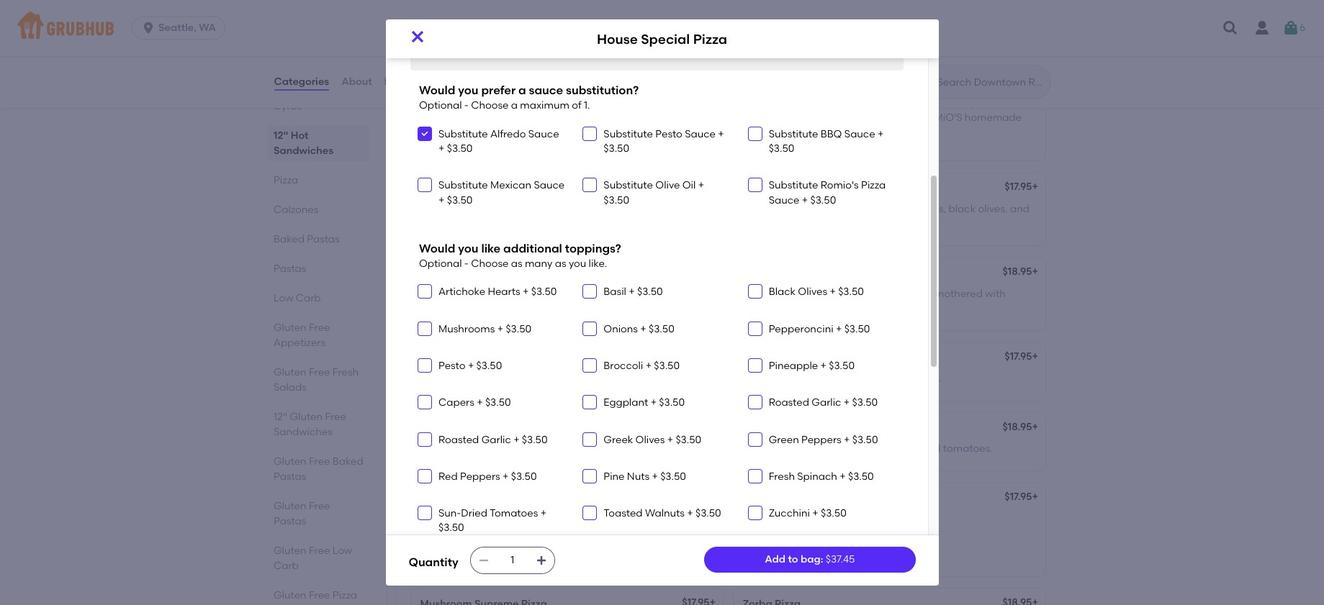 Task type: describe. For each thing, give the bounding box(es) containing it.
fresh inside gluten free fresh salads
[[332, 367, 358, 379]]

on inside our homemade pizza sauce and mozzarella on our fresh romio's homemade dough.
[[475, 112, 488, 124]]

sun-dried tomatoes + $3.50
[[439, 508, 547, 535]]

onions
[[604, 323, 638, 335]]

gyros
[[273, 100, 302, 112]]

substitute for substitute alfredo sauce
[[439, 128, 488, 140]]

choose inside "would you like additional toppings? optional - choose as many as you like."
[[471, 258, 509, 270]]

fresh inside pizza all pizzas come with our homemade pizza sauce and are smothered with mozzarella on our fresh romio's dough. we have 4 kinds of crust trditional, thin crust. fresh garlic and whole wheat berry crust available for an additional charge. substitute pizza sauce and add toppings for an additional charge.
[[790, 26, 810, 36]]

seattle,
[[159, 22, 197, 34]]

black
[[769, 286, 796, 298]]

pizza inside our homemade pizza sauce, mozzarella, and up to 2 toppings of your choice on our fresh romio's homemade dough.
[[823, 97, 848, 109]]

0 horizontal spatial pesto
[[439, 360, 466, 372]]

bacon, for italian
[[527, 288, 562, 300]]

0 vertical spatial baked
[[273, 233, 304, 246]]

bbq
[[821, 128, 842, 140]]

peppers for green peppers
[[802, 434, 842, 446]]

baked pastas
[[273, 233, 339, 246]]

and inside pizza for the greek feta cheese lovers! smothered with onions, tomatoes and extra feta.
[[830, 302, 849, 315]]

pepperoni, canadian bacon, and mushrooms.
[[420, 443, 646, 455]]

0 horizontal spatial a
[[511, 100, 518, 112]]

mozzarella inside our homemade pizza sauce and mozzarella on our fresh romio's homemade dough.
[[420, 112, 473, 124]]

$3.50 up the extra at right
[[838, 286, 864, 298]]

pastas inside gluten free baked pastas
[[273, 471, 306, 483]]

pineapple + $3.50
[[769, 360, 855, 372]]

1 horizontal spatial garlic
[[812, 397, 842, 409]]

romio's inside our homemade pizza sauce and mozzarella on our fresh romio's homemade dough.
[[535, 112, 573, 124]]

seattle, wa button
[[132, 17, 231, 40]]

$3.50 right capers
[[485, 397, 511, 409]]

all
[[409, 26, 419, 36]]

2 horizontal spatial additional
[[950, 38, 993, 48]]

smothered
[[929, 288, 983, 300]]

$3.50 up pine nuts + $3.50
[[676, 434, 702, 446]]

toasted
[[604, 508, 643, 520]]

$17.95 for pepperoni, canadian bacon, mushrooms, black olives, and italian sausage.
[[1005, 181, 1032, 193]]

tomatoes inside pizza for the greek feta cheese lovers! smothered with onions, tomatoes and extra feta.
[[780, 302, 827, 315]]

extra
[[851, 302, 877, 315]]

would for would you like additional toppings?
[[419, 242, 455, 255]]

mushrooms, onions, green peppers, and tomatoes.
[[420, 373, 667, 385]]

$3.50 down substitute bbq sauce + $3.50 on the top
[[811, 194, 836, 206]]

$3.50 inside sun-dried tomatoes + $3.50
[[439, 522, 464, 535]]

cheese
[[858, 288, 893, 300]]

broccoli + $3.50
[[604, 360, 680, 372]]

cheese pizza
[[420, 77, 486, 89]]

pizza down substitute bbq sauce + $3.50 on the top
[[824, 182, 850, 195]]

substitute for substitute olive oil
[[604, 180, 653, 192]]

santorini
[[420, 352, 465, 364]]

romio's special pizza
[[743, 182, 850, 195]]

pepperoni, down solonika
[[420, 443, 473, 455]]

zucchini + $3.50
[[769, 508, 847, 520]]

Search Downtown Romio's Pizza and Pasta search field
[[936, 76, 1046, 89]]

greek olives + $3.50
[[604, 434, 702, 446]]

bacon
[[472, 513, 504, 525]]

2 horizontal spatial for
[[924, 38, 935, 48]]

svg image inside 'seattle, wa' 'button'
[[141, 21, 156, 35]]

canadian for italian
[[475, 288, 525, 300]]

black olives + $3.50
[[769, 286, 864, 298]]

2 vertical spatial green
[[519, 373, 547, 385]]

sauce left add
[[819, 38, 845, 48]]

pizza up dried
[[470, 493, 496, 505]]

$3.50 down fresh spinach + $3.50
[[821, 508, 847, 520]]

$17.95 + for onions.
[[1005, 351, 1038, 363]]

1 horizontal spatial with
[[694, 26, 712, 36]]

dough. for pizza
[[847, 26, 877, 36]]

pepperoni, for tomatoes,
[[420, 203, 473, 215]]

sauce,
[[851, 97, 883, 109]]

pepperoni, for italian
[[743, 203, 796, 215]]

on inside our homemade pizza sauce, mozzarella, and up to 2 toppings of your choice on our fresh romio's homemade dough.
[[860, 112, 872, 124]]

$3.50 up the red peppers + $3.50 at the left of page
[[522, 434, 548, 446]]

- inside "would you like additional toppings? optional - choose as many as you like."
[[464, 258, 469, 270]]

substitute for substitute mexican sauce
[[439, 180, 488, 192]]

substitute inside 'substitute romio's pizza sauce'
[[769, 180, 818, 192]]

pepperoni, down nemea pizza
[[743, 513, 796, 525]]

nemea pizza
[[743, 493, 807, 505]]

sauce for substitute mexican sauce
[[534, 180, 565, 192]]

1.
[[584, 100, 590, 112]]

pepperoni, canadian bacon, mushrooms, green peppers, tomatoes and italian sausage.
[[420, 288, 700, 315]]

are
[[631, 26, 645, 36]]

olives for greek olives
[[636, 434, 665, 446]]

have
[[894, 26, 915, 36]]

$3.50 down hearts
[[506, 323, 532, 335]]

categories button
[[273, 56, 330, 108]]

pizza up 'black olives + $3.50'
[[819, 267, 844, 280]]

svg image for broccoli + $3.50
[[586, 362, 594, 370]]

pepperoncini
[[769, 323, 834, 335]]

hawaiian pizza image
[[615, 483, 723, 577]]

hot
[[290, 130, 308, 142]]

+ $3.50
[[800, 194, 836, 206]]

our inside our homemade pizza sauce and mozzarella on our fresh romio's homemade dough.
[[490, 112, 506, 124]]

ground
[[743, 443, 780, 455]]

0 horizontal spatial for
[[646, 38, 657, 48]]

and inside pepperoni, canadian bacon, mushrooms, green peppers, tomatoes and italian sausage.
[[470, 302, 489, 315]]

2 vertical spatial you
[[569, 258, 586, 270]]

toasted walnuts + $3.50
[[604, 508, 721, 520]]

pizza right smothered
[[693, 31, 727, 47]]

special for pepperoni, canadian bacon, mushrooms, black olives, and italian sausage.
[[784, 182, 821, 195]]

pepperoncini + $3.50
[[769, 323, 870, 335]]

italian inside pepperoni, canadian bacon, mushrooms, black olives, and italian sausage.
[[743, 217, 774, 230]]

$37.45
[[826, 554, 855, 566]]

$3.50 right onions
[[649, 323, 675, 335]]

0 vertical spatial low
[[273, 292, 293, 305]]

berry
[[558, 38, 580, 48]]

sausage,
[[776, 373, 820, 385]]

$3.50 inside substitute olive oil + $3.50
[[604, 194, 629, 206]]

sun-
[[439, 508, 461, 520]]

for inside pizza for the greek feta cheese lovers! smothered with onions, tomatoes and extra feta.
[[770, 288, 783, 300]]

toppings?
[[565, 242, 621, 255]]

$3.50 down mushrooms + $3.50 at the left bottom
[[476, 360, 502, 372]]

with inside pizza for the greek feta cheese lovers! smothered with onions, tomatoes and extra feta.
[[985, 288, 1006, 300]]

2
[[992, 97, 998, 109]]

olive
[[656, 180, 680, 192]]

red
[[439, 471, 458, 483]]

mozzarella inside pizza all pizzas come with our homemade pizza sauce and are smothered with mozzarella on our fresh romio's dough. we have 4 kinds of crust trditional, thin crust. fresh garlic and whole wheat berry crust available for an additional charge. substitute pizza sauce and add toppings for an additional charge.
[[714, 26, 759, 36]]

svg image for + $3.50
[[751, 181, 760, 190]]

svg image for pine nuts + $3.50
[[586, 472, 594, 481]]

$3.50 up eggplant + $3.50
[[654, 360, 680, 372]]

special for pepperoni, canadian bacon, mushrooms, onions, green peppers, tomatoes, and feta cheese.
[[454, 182, 491, 195]]

search icon image
[[914, 73, 932, 91]]

pastas inside gluten free pastas
[[273, 516, 306, 528]]

crust.
[[409, 38, 432, 48]]

kinds
[[924, 26, 946, 36]]

sauce for substitute pesto sauce
[[685, 128, 716, 140]]

2 as from the left
[[555, 258, 567, 270]]

reviews
[[384, 76, 424, 88]]

canadian bacon and pineapple.
[[420, 513, 580, 525]]

greek inside pizza for the greek feta cheese lovers! smothered with onions, tomatoes and extra feta.
[[804, 288, 833, 300]]

gluten for gluten free baked pastas
[[273, 456, 306, 468]]

fresh inside pizza all pizzas come with our homemade pizza sauce and are smothered with mozzarella on our fresh romio's dough. we have 4 kinds of crust trditional, thin crust. fresh garlic and whole wheat berry crust available for an additional charge. substitute pizza sauce and add toppings for an additional charge.
[[434, 38, 456, 48]]

+ inside substitute alfredo sauce + $3.50
[[439, 143, 445, 155]]

pizza up zucchini
[[782, 493, 807, 505]]

svg image right the 'input item quantity' 'number field'
[[536, 555, 547, 567]]

$18.95 for ground beef, mushrooms, and fresh cold tomatoes.
[[1003, 421, 1032, 433]]

like.
[[589, 258, 607, 270]]

you for prefer
[[458, 83, 479, 97]]

svg image for substitute bbq sauce + $3.50
[[751, 129, 760, 138]]

dough. inside our homemade pizza sauce and mozzarella on our fresh romio's homemade dough.
[[480, 126, 514, 138]]

green inside 'pepperoni, canadian bacon, mushrooms, onions, green peppers, tomatoes, and feta cheese.'
[[663, 203, 692, 215]]

optional inside would you prefer a sauce substitution? optional - choose a maximum of 1.
[[419, 100, 462, 112]]

and inside our homemade pizza sauce and mozzarella on our fresh romio's homemade dough.
[[560, 97, 579, 109]]

many
[[525, 258, 553, 270]]

garlic
[[458, 38, 482, 48]]

0 vertical spatial crust
[[958, 26, 979, 36]]

$3.50 inside substitute pesto sauce + $3.50
[[604, 143, 629, 155]]

gluten for gluten free fresh salads
[[273, 367, 306, 379]]

pizza up beef,
[[780, 423, 806, 435]]

pizza up tomatoes,
[[493, 182, 519, 195]]

fresh inside our homemade pizza sauce, mozzarella, and up to 2 toppings of your choice on our fresh romio's homemade dough.
[[893, 112, 917, 124]]

1 horizontal spatial house special pizza
[[597, 31, 727, 47]]

pizza inside 'substitute romio's pizza sauce'
[[861, 180, 886, 192]]

- inside would you prefer a sauce substitution? optional - choose a maximum of 1.
[[464, 100, 469, 112]]

2 vertical spatial italian
[[743, 373, 774, 385]]

svg image inside 6 button
[[1283, 19, 1300, 37]]

$3.50 right nuts
[[661, 471, 686, 483]]

romio's left + $3.50
[[743, 182, 782, 195]]

pineapple
[[769, 360, 818, 372]]

sandwiches inside the 12" gluten free sandwiches
[[273, 426, 332, 439]]

pesto inside substitute pesto sauce + $3.50
[[656, 128, 683, 140]]

zeus
[[743, 352, 766, 364]]

$3.50 right basil
[[637, 286, 663, 298]]

green inside pepperoni, canadian bacon, mushrooms, green peppers, tomatoes and italian sausage.
[[626, 288, 655, 300]]

pizza down 'gluten free low carb'
[[332, 590, 357, 602]]

pizza inside our homemade pizza sauce and mozzarella on our fresh romio's homemade dough.
[[501, 97, 525, 109]]

dough. for our
[[743, 126, 777, 138]]

$3.50 down the extra at right
[[845, 323, 870, 335]]

pizza all pizzas come with our homemade pizza sauce and are smothered with mozzarella on our fresh romio's dough. we have 4 kinds of crust trditional, thin crust. fresh garlic and whole wheat berry crust available for an additional charge. substitute pizza sauce and add toppings for an additional charge.
[[409, 5, 1039, 48]]

our homemade pizza sauce, mozzarella, and up to 2 toppings of your choice on our fresh romio's homemade dough.
[[743, 97, 1022, 138]]

feta.
[[879, 302, 901, 315]]

special for pizza for the greek feta cheese lovers! smothered with onions, tomatoes and extra feta.
[[779, 267, 816, 280]]

tomatoes,
[[466, 217, 516, 230]]

mushrooms, for black
[[887, 203, 947, 215]]

pizza down capers + $3.50 on the bottom
[[465, 423, 491, 435]]

0 horizontal spatial crust
[[582, 38, 603, 48]]

about
[[342, 76, 372, 88]]

free for pizza
[[309, 590, 330, 602]]

$3.50 down italian sausage, mushrooms, and onions.
[[852, 397, 878, 409]]

1 vertical spatial house
[[420, 182, 451, 195]]

solonika pizza
[[420, 423, 491, 435]]

onions, inside 'pepperoni, canadian bacon, mushrooms, onions, green peppers, tomatoes, and feta cheese.'
[[626, 203, 661, 215]]

hawaiian pizza
[[420, 493, 496, 505]]

mushrooms + $3.50
[[439, 323, 532, 335]]

free inside the 12" gluten free sandwiches
[[325, 411, 346, 423]]

canadian down hawaiian
[[420, 513, 470, 525]]

choose inside would you prefer a sauce substitution? optional - choose a maximum of 1.
[[471, 100, 509, 112]]

cheese.
[[562, 217, 599, 230]]

pizza up berry
[[561, 26, 583, 36]]

toppings inside our homemade pizza sauce, mozzarella, and up to 2 toppings of your choice on our fresh romio's homemade dough.
[[743, 112, 786, 124]]

reviews button
[[384, 56, 425, 108]]

free for low
[[309, 545, 330, 557]]

italian sausage, mushrooms, and onions.
[[743, 373, 941, 385]]

low inside 'gluten free low carb'
[[332, 545, 352, 557]]

capers
[[439, 397, 474, 409]]

$3.50 right walnuts
[[696, 508, 721, 520]]

6 button
[[1283, 15, 1306, 41]]

bacon, for sausage.
[[850, 203, 884, 215]]

pizza inside pizza all pizzas come with our homemade pizza sauce and are smothered with mozzarella on our fresh romio's dough. we have 4 kinds of crust trditional, thin crust. fresh garlic and whole wheat berry crust available for an additional charge. substitute pizza sauce and add toppings for an additional charge.
[[409, 5, 449, 23]]

gluten for gluten free pizza
[[273, 590, 306, 602]]

calzones
[[273, 204, 318, 216]]

hawaiian
[[420, 493, 468, 505]]

pizza up calzones at the top left
[[273, 174, 298, 187]]

+ inside substitute mexican sauce + $3.50
[[439, 194, 445, 206]]

toppings inside pizza all pizzas come with our homemade pizza sauce and are smothered with mozzarella on our fresh romio's dough. we have 4 kinds of crust trditional, thin crust. fresh garlic and whole wheat berry crust available for an additional charge. substitute pizza sauce and add toppings for an additional charge.
[[885, 38, 922, 48]]

feta inside 'pepperoni, canadian bacon, mushrooms, onions, green peppers, tomatoes, and feta cheese.'
[[540, 217, 559, 230]]

pizza right cheese
[[460, 77, 486, 89]]

cold
[[920, 443, 941, 455]]

of inside would you prefer a sauce substitution? optional - choose a maximum of 1.
[[572, 100, 582, 112]]

choice
[[824, 112, 857, 124]]

homemade inside pizza all pizzas come with our homemade pizza sauce and are smothered with mozzarella on our fresh romio's dough. we have 4 kinds of crust trditional, thin crust. fresh garlic and whole wheat berry crust available for an additional charge. substitute pizza sauce and add toppings for an additional charge.
[[510, 26, 559, 36]]

acropolis pizza
[[420, 267, 495, 280]]

plato's special pizza
[[743, 267, 844, 280]]

$3.50 down "many"
[[531, 286, 557, 298]]

mushrooms, for green
[[564, 288, 624, 300]]

mushrooms, up fresh spinach + $3.50
[[809, 443, 869, 455]]

1 vertical spatial mushrooms.
[[820, 513, 880, 525]]

1 horizontal spatial peppers,
[[550, 373, 593, 385]]

add to bag: $37.45
[[765, 554, 855, 566]]

canadian for and
[[475, 203, 525, 215]]

onions + $3.50
[[604, 323, 675, 335]]

0 vertical spatial mushrooms.
[[586, 443, 646, 455]]

$3.50 up italian sausage, mushrooms, and onions.
[[829, 360, 855, 372]]

$3.50 inside substitute mexican sauce + $3.50
[[447, 194, 473, 206]]

sauce up available at top
[[585, 26, 610, 36]]

quantity
[[409, 556, 459, 570]]

tomatoes inside pepperoni, canadian bacon, mushrooms, green peppers, tomatoes and italian sausage.
[[420, 302, 467, 315]]

mozzarella,
[[885, 97, 941, 109]]

bacon, up the red peppers + $3.50 at the left of page
[[527, 443, 562, 455]]

1 vertical spatial house special pizza
[[420, 182, 519, 195]]

Input item quantity number field
[[497, 548, 528, 574]]

pepperoni, for and
[[420, 288, 473, 300]]

gluten free fresh salads
[[273, 367, 358, 394]]

canadian for sausage.
[[798, 203, 847, 215]]

onions, inside pizza for the greek feta cheese lovers! smothered with onions, tomatoes and extra feta.
[[743, 302, 778, 315]]

prefer
[[481, 83, 516, 97]]

gluten for gluten free pastas
[[273, 501, 306, 513]]

hearts
[[488, 286, 520, 298]]

gluten inside the 12" gluten free sandwiches
[[289, 411, 322, 423]]

gluten free pastas
[[273, 501, 330, 528]]

12" gluten free sandwiches
[[273, 411, 346, 439]]

1 an from the left
[[659, 38, 670, 48]]

1 vertical spatial tomatoes.
[[943, 443, 993, 455]]

pine nuts + $3.50
[[604, 471, 686, 483]]

svg image for basil + $3.50
[[586, 288, 594, 296]]

$3.50 down the 'ground beef, mushrooms, and fresh cold tomatoes.'
[[848, 471, 874, 483]]



Task type: locate. For each thing, give the bounding box(es) containing it.
svg image down 1.
[[586, 129, 594, 138]]

an down smothered
[[659, 38, 670, 48]]

2 vertical spatial onions,
[[482, 373, 516, 385]]

you for like
[[458, 242, 479, 255]]

green up onions + $3.50 at the bottom of the page
[[626, 288, 655, 300]]

2 sandwiches from the top
[[273, 426, 332, 439]]

2 vertical spatial $17.95 +
[[1005, 491, 1038, 504]]

beef,
[[782, 443, 807, 455]]

1 vertical spatial roasted garlic + $3.50
[[439, 434, 548, 446]]

0 vertical spatial $18.95
[[1003, 266, 1032, 278]]

1 horizontal spatial as
[[555, 258, 567, 270]]

would
[[419, 83, 455, 97], [419, 242, 455, 255]]

mozzarella
[[714, 26, 759, 36], [420, 112, 473, 124]]

0 horizontal spatial house
[[420, 182, 451, 195]]

$3.50 up greek olives + $3.50
[[659, 397, 685, 409]]

12" hot sandwiches
[[273, 130, 333, 157]]

1 vertical spatial optional
[[419, 258, 462, 270]]

baked inside gluten free baked pastas
[[332, 456, 363, 468]]

dough.
[[847, 26, 877, 36], [480, 126, 514, 138], [743, 126, 777, 138]]

tomatoes down the
[[780, 302, 827, 315]]

1 horizontal spatial mushrooms.
[[820, 513, 880, 525]]

pizza for the greek feta cheese lovers! smothered with onions, tomatoes and extra feta.
[[743, 288, 1006, 315]]

$17.95 + for black
[[1005, 181, 1038, 193]]

$3.50 inside substitute bbq sauce + $3.50
[[769, 143, 795, 155]]

charge.
[[717, 38, 749, 48], [995, 38, 1027, 48]]

pineapple.
[[528, 513, 580, 525]]

svg image for black olives + $3.50
[[751, 288, 760, 296]]

1 vertical spatial low
[[332, 545, 352, 557]]

a down prefer
[[511, 100, 518, 112]]

svg image left 6 button
[[1222, 19, 1239, 37]]

$10.95 +
[[1003, 75, 1038, 87]]

of inside pizza all pizzas come with our homemade pizza sauce and are smothered with mozzarella on our fresh romio's dough. we have 4 kinds of crust trditional, thin crust. fresh garlic and whole wheat berry crust available for an additional charge. substitute pizza sauce and add toppings for an additional charge.
[[948, 26, 956, 36]]

0 vertical spatial tomatoes.
[[617, 373, 667, 385]]

roasted down capers
[[439, 434, 479, 446]]

sauce for substitute alfredo sauce
[[528, 128, 559, 140]]

additional up "many"
[[503, 242, 562, 255]]

mushrooms, inside pepperoni, canadian bacon, mushrooms, green peppers, tomatoes and italian sausage.
[[564, 288, 624, 300]]

2 horizontal spatial onions,
[[743, 302, 778, 315]]

substitution?
[[566, 83, 639, 97]]

2 vertical spatial fresh
[[769, 471, 795, 483]]

2 horizontal spatial peppers,
[[657, 288, 700, 300]]

2 12" from the top
[[273, 411, 287, 423]]

0 horizontal spatial with
[[475, 26, 492, 36]]

1 vertical spatial sausage.
[[525, 302, 569, 315]]

optional down cheese
[[419, 100, 462, 112]]

free for pastas
[[309, 501, 330, 513]]

1 vertical spatial garlic
[[482, 434, 511, 446]]

1 vertical spatial onions,
[[743, 302, 778, 315]]

for left the
[[770, 288, 783, 300]]

substitute olive oil + $3.50
[[604, 180, 704, 206]]

svg image left broccoli
[[586, 362, 594, 370]]

bacon, inside 'pepperoni, canadian bacon, mushrooms, onions, green peppers, tomatoes, and feta cheese.'
[[527, 203, 562, 215]]

would for would you prefer a sauce substitution?
[[419, 83, 455, 97]]

$3.50 up substitute olive oil + $3.50
[[604, 143, 629, 155]]

1 charge. from the left
[[717, 38, 749, 48]]

cheese pizza image
[[615, 67, 723, 161]]

additional down smothered
[[672, 38, 715, 48]]

0 horizontal spatial onions,
[[482, 373, 516, 385]]

1 our from the left
[[420, 97, 439, 109]]

1 $17.95 + from the top
[[1005, 181, 1038, 193]]

nuts
[[627, 471, 650, 483]]

0 horizontal spatial low
[[273, 292, 293, 305]]

free inside gluten free baked pastas
[[309, 456, 330, 468]]

black
[[949, 203, 976, 215]]

1 horizontal spatial an
[[937, 38, 948, 48]]

green down olive
[[663, 203, 692, 215]]

fresh down "pizzas"
[[434, 38, 456, 48]]

add
[[865, 38, 882, 48]]

1 sandwiches from the top
[[273, 145, 333, 157]]

sausage. down "many"
[[525, 302, 569, 315]]

free down the 12" gluten free sandwiches
[[309, 456, 330, 468]]

1 horizontal spatial green
[[626, 288, 655, 300]]

1 horizontal spatial dough.
[[743, 126, 777, 138]]

our inside our homemade pizza sauce, mozzarella, and up to 2 toppings of your choice on our fresh romio's homemade dough.
[[743, 97, 761, 109]]

substitute inside substitute bbq sauce + $3.50
[[769, 128, 818, 140]]

0 horizontal spatial to
[[788, 554, 798, 566]]

our inside our homemade pizza sauce and mozzarella on our fresh romio's homemade dough.
[[420, 97, 439, 109]]

0 horizontal spatial our
[[420, 97, 439, 109]]

bacon, down mexican
[[527, 203, 562, 215]]

1 horizontal spatial house
[[597, 31, 638, 47]]

1 horizontal spatial greek
[[804, 288, 833, 300]]

1 horizontal spatial baked
[[332, 456, 363, 468]]

to inside our homemade pizza sauce, mozzarella, and up to 2 toppings of your choice on our fresh romio's homemade dough.
[[980, 97, 990, 109]]

0 vertical spatial a
[[519, 83, 526, 97]]

pizza up choice
[[823, 97, 848, 109]]

romio's up + $3.50
[[821, 180, 859, 192]]

mushrooms, inside 'pepperoni, canadian bacon, mushrooms, onions, green peppers, tomatoes, and feta cheese.'
[[564, 203, 624, 215]]

canadian up tomatoes,
[[475, 203, 525, 215]]

2 - from the top
[[464, 258, 469, 270]]

sauce inside substitute alfredo sauce + $3.50
[[528, 128, 559, 140]]

2 $18.95 from the top
[[1003, 421, 1032, 433]]

pesto up olive
[[656, 128, 683, 140]]

mushrooms, inside pepperoni, canadian bacon, mushrooms, black olives, and italian sausage.
[[887, 203, 947, 215]]

alfredo
[[490, 128, 526, 140]]

mushrooms, for onions,
[[564, 203, 624, 215]]

1 vertical spatial 12"
[[273, 411, 287, 423]]

$3.50 down pepperoni, canadian bacon, and mushrooms.
[[511, 471, 537, 483]]

svg image left the 'input item quantity' 'number field'
[[478, 555, 490, 567]]

eggplant + $3.50
[[604, 397, 685, 409]]

12" down salads in the left bottom of the page
[[273, 411, 287, 423]]

1 horizontal spatial feta
[[836, 288, 856, 300]]

2 horizontal spatial fresh
[[769, 471, 795, 483]]

+
[[1032, 75, 1038, 87], [718, 128, 724, 140], [878, 128, 884, 140], [439, 143, 445, 155], [698, 180, 704, 192], [1032, 181, 1038, 193], [439, 194, 445, 206], [802, 194, 808, 206], [1032, 266, 1038, 278], [523, 286, 529, 298], [629, 286, 635, 298], [830, 286, 836, 298], [497, 323, 503, 335], [641, 323, 647, 335], [836, 323, 842, 335], [1032, 351, 1038, 363], [468, 360, 474, 372], [646, 360, 652, 372], [821, 360, 827, 372], [477, 397, 483, 409], [651, 397, 657, 409], [844, 397, 850, 409], [1032, 421, 1038, 433], [514, 434, 520, 446], [667, 434, 673, 446], [844, 434, 850, 446], [503, 471, 509, 483], [652, 471, 658, 483], [840, 471, 846, 483], [1032, 491, 1038, 504], [541, 508, 547, 520], [687, 508, 693, 520], [813, 508, 819, 520]]

olives for black olives
[[798, 286, 828, 298]]

1 choose from the top
[[471, 100, 509, 112]]

maximum
[[520, 100, 570, 112]]

our inside our homemade pizza sauce, mozzarella, and up to 2 toppings of your choice on our fresh romio's homemade dough.
[[875, 112, 891, 124]]

would inside "would you like additional toppings? optional - choose as many as you like."
[[419, 242, 455, 255]]

1 horizontal spatial a
[[519, 83, 526, 97]]

1 optional from the top
[[419, 100, 462, 112]]

0 horizontal spatial peppers
[[460, 471, 500, 483]]

our for our homemade pizza sauce, mozzarella, and up to 2 toppings of your choice on our fresh romio's homemade dough.
[[743, 97, 761, 109]]

free down gluten free pastas
[[309, 545, 330, 557]]

gluten down the 12" gluten free sandwiches
[[273, 456, 306, 468]]

basil + $3.50
[[604, 286, 663, 298]]

peppers, inside 'pepperoni, canadian bacon, mushrooms, onions, green peppers, tomatoes, and feta cheese.'
[[420, 217, 463, 230]]

2 tomatoes from the left
[[780, 302, 827, 315]]

romio's
[[919, 112, 963, 124]]

mushrooms. up $37.45
[[820, 513, 880, 525]]

pizza down mushrooms + $3.50 at the left bottom
[[467, 352, 493, 364]]

feta up the extra at right
[[836, 288, 856, 300]]

1 vertical spatial italian
[[492, 302, 522, 315]]

available
[[605, 38, 644, 48]]

zeus pizza
[[743, 352, 794, 364]]

of inside our homemade pizza sauce, mozzarella, and up to 2 toppings of your choice on our fresh romio's homemade dough.
[[789, 112, 798, 124]]

mushrooms, up cheese.
[[564, 203, 624, 215]]

onions, down olive
[[626, 203, 661, 215]]

tomatoes. right cold on the right bottom
[[943, 443, 993, 455]]

homemade
[[510, 26, 559, 36], [441, 97, 498, 109], [764, 97, 821, 109], [965, 112, 1022, 124], [420, 126, 477, 138]]

feta inside pizza for the greek feta cheese lovers! smothered with onions, tomatoes and extra feta.
[[836, 288, 856, 300]]

house
[[597, 31, 638, 47], [420, 182, 451, 195]]

svg image for capers + $3.50
[[421, 398, 429, 407]]

to right add
[[788, 554, 798, 566]]

substitute inside substitute mexican sauce + $3.50
[[439, 180, 488, 192]]

substitute inside pizza all pizzas come with our homemade pizza sauce and are smothered with mozzarella on our fresh romio's dough. we have 4 kinds of crust trditional, thin crust. fresh garlic and whole wheat berry crust available for an additional charge. substitute pizza sauce and add toppings for an additional charge.
[[751, 38, 794, 48]]

fresh inside our homemade pizza sauce and mozzarella on our fresh romio's homemade dough.
[[509, 112, 533, 124]]

up
[[965, 97, 978, 109]]

free
[[309, 322, 330, 334], [309, 367, 330, 379], [325, 411, 346, 423], [309, 456, 330, 468], [309, 501, 330, 513], [309, 545, 330, 557], [309, 590, 330, 602]]

broccoli
[[604, 360, 643, 372]]

2 would from the top
[[419, 242, 455, 255]]

$18.95 for pizza for the greek feta cheese lovers! smothered with onions, tomatoes and extra feta.
[[1003, 266, 1032, 278]]

low up gluten free pizza
[[332, 545, 352, 557]]

+ inside substitute olive oil + $3.50
[[698, 180, 704, 192]]

0 horizontal spatial additional
[[503, 242, 562, 255]]

gluten down salads in the left bottom of the page
[[289, 411, 322, 423]]

green
[[769, 434, 799, 446]]

0 vertical spatial peppers,
[[420, 217, 463, 230]]

0 vertical spatial sandwiches
[[273, 145, 333, 157]]

1 vertical spatial peppers
[[460, 471, 500, 483]]

garlic down italian sausage, mushrooms, and onions.
[[812, 397, 842, 409]]

svg image
[[1283, 19, 1300, 37], [141, 21, 156, 35], [409, 28, 426, 45], [421, 181, 429, 190], [586, 181, 594, 190], [421, 288, 429, 296], [421, 325, 429, 333], [751, 325, 760, 333], [421, 362, 429, 370], [751, 362, 760, 370], [751, 398, 760, 407], [421, 435, 429, 444], [586, 435, 594, 444], [751, 472, 760, 481], [421, 509, 429, 518], [586, 509, 594, 518], [751, 509, 760, 518]]

+ inside substitute bbq sauce + $3.50
[[878, 128, 884, 140]]

svg image left the pine
[[586, 472, 594, 481]]

1 vertical spatial baked
[[332, 456, 363, 468]]

0 horizontal spatial greek
[[604, 434, 633, 446]]

svg image for onions + $3.50
[[586, 325, 594, 333]]

lovers!
[[896, 288, 926, 300]]

0 vertical spatial garlic
[[812, 397, 842, 409]]

2 $18.95 + from the top
[[1003, 421, 1038, 433]]

0 horizontal spatial tomatoes
[[420, 302, 467, 315]]

0 vertical spatial $17.95 +
[[1005, 181, 1038, 193]]

svg image for eggplant + $3.50
[[586, 398, 594, 407]]

artichoke
[[439, 286, 485, 298]]

0 horizontal spatial green
[[519, 373, 547, 385]]

tomatoes
[[420, 302, 467, 315], [780, 302, 827, 315]]

$3.50 inside substitute alfredo sauce + $3.50
[[447, 143, 473, 155]]

canadian inside 'pepperoni, canadian bacon, mushrooms, onions, green peppers, tomatoes, and feta cheese.'
[[475, 203, 525, 215]]

0 horizontal spatial garlic
[[482, 434, 511, 446]]

1 horizontal spatial olives
[[798, 286, 828, 298]]

2 vertical spatial peppers,
[[550, 373, 593, 385]]

0 horizontal spatial baked
[[273, 233, 304, 246]]

1 vertical spatial sandwiches
[[273, 426, 332, 439]]

canadian up the red peppers + $3.50 at the left of page
[[475, 443, 525, 455]]

substitute inside substitute alfredo sauce + $3.50
[[439, 128, 488, 140]]

free for appetizers
[[309, 322, 330, 334]]

0 horizontal spatial feta
[[540, 217, 559, 230]]

pizza up "pizzas"
[[409, 5, 449, 23]]

2 our from the left
[[743, 97, 761, 109]]

$18.95 + for pizza for the greek feta cheese lovers! smothered with onions, tomatoes and extra feta.
[[1003, 266, 1038, 278]]

svg image for substitute alfredo sauce + $3.50
[[421, 129, 429, 138]]

wa
[[199, 22, 216, 34]]

1 horizontal spatial onions,
[[626, 203, 661, 215]]

0 horizontal spatial roasted garlic + $3.50
[[439, 434, 548, 446]]

add
[[765, 554, 786, 566]]

optional
[[419, 100, 462, 112], [419, 258, 462, 270]]

artichoke hearts + $3.50
[[439, 286, 557, 298]]

an
[[659, 38, 670, 48], [937, 38, 948, 48]]

mozzarella down cheese pizza
[[420, 112, 473, 124]]

1 vertical spatial green
[[626, 288, 655, 300]]

2 choose from the top
[[471, 258, 509, 270]]

sauce inside our homemade pizza sauce and mozzarella on our fresh romio's homemade dough.
[[528, 97, 557, 109]]

0 vertical spatial optional
[[419, 100, 462, 112]]

sausage. down + $3.50
[[776, 217, 820, 230]]

sauce for substitute bbq sauce
[[845, 128, 875, 140]]

-
[[464, 100, 469, 112], [464, 258, 469, 270]]

1 vertical spatial crust
[[582, 38, 603, 48]]

1 tomatoes from the left
[[420, 302, 467, 315]]

0 vertical spatial 12"
[[273, 130, 288, 142]]

onions.
[[907, 373, 941, 385]]

+ inside sun-dried tomatoes + $3.50
[[541, 508, 547, 520]]

green down mushrooms + $3.50 at the left bottom
[[519, 373, 547, 385]]

greek right the
[[804, 288, 833, 300]]

1 horizontal spatial low
[[332, 545, 352, 557]]

sauce inside substitute mexican sauce + $3.50
[[534, 180, 565, 192]]

walnuts
[[645, 508, 685, 520]]

svg image left basil
[[586, 288, 594, 296]]

crust
[[958, 26, 979, 36], [582, 38, 603, 48]]

1 vertical spatial -
[[464, 258, 469, 270]]

$18.95 + for ground beef, mushrooms, and fresh cold tomatoes.
[[1003, 421, 1038, 433]]

gluten inside gluten free baked pastas
[[273, 456, 306, 468]]

substitute inside substitute olive oil + $3.50
[[604, 180, 653, 192]]

italian inside pepperoni, canadian bacon, mushrooms, green peppers, tomatoes and italian sausage.
[[492, 302, 522, 315]]

svg image for substitute pesto sauce + $3.50
[[586, 129, 594, 138]]

pizza inside pizza for the greek feta cheese lovers! smothered with onions, tomatoes and extra feta.
[[743, 288, 768, 300]]

free inside gluten free pastas
[[309, 501, 330, 513]]

to left '2'
[[980, 97, 990, 109]]

12" inside the 12" gluten free sandwiches
[[273, 411, 287, 423]]

$3.50 up fresh spinach + $3.50
[[853, 434, 878, 446]]

canadian down the romio's special pizza
[[798, 203, 847, 215]]

gluten down gluten free baked pastas
[[273, 501, 306, 513]]

1 horizontal spatial peppers
[[802, 434, 842, 446]]

on
[[761, 26, 772, 36], [475, 112, 488, 124], [860, 112, 872, 124]]

sandwiches down hot
[[273, 145, 333, 157]]

1 horizontal spatial tomatoes.
[[943, 443, 993, 455]]

1 horizontal spatial tomatoes
[[780, 302, 827, 315]]

1 - from the top
[[464, 100, 469, 112]]

$3.50
[[447, 143, 473, 155], [604, 143, 629, 155], [769, 143, 795, 155], [447, 194, 473, 206], [604, 194, 629, 206], [811, 194, 836, 206], [531, 286, 557, 298], [637, 286, 663, 298], [838, 286, 864, 298], [506, 323, 532, 335], [649, 323, 675, 335], [845, 323, 870, 335], [476, 360, 502, 372], [654, 360, 680, 372], [829, 360, 855, 372], [485, 397, 511, 409], [659, 397, 685, 409], [852, 397, 878, 409], [522, 434, 548, 446], [676, 434, 702, 446], [853, 434, 878, 446], [511, 471, 537, 483], [661, 471, 686, 483], [848, 471, 874, 483], [696, 508, 721, 520], [821, 508, 847, 520], [439, 522, 464, 535]]

1 $18.95 from the top
[[1003, 266, 1032, 278]]

sauce inside 'substitute romio's pizza sauce'
[[769, 194, 800, 206]]

free inside gluten free appetizers
[[309, 322, 330, 334]]

substitute
[[751, 38, 794, 48], [439, 128, 488, 140], [604, 128, 653, 140], [769, 128, 818, 140], [439, 180, 488, 192], [604, 180, 653, 192], [769, 180, 818, 192]]

seattle, wa
[[159, 22, 216, 34]]

onions,
[[626, 203, 661, 215], [743, 302, 778, 315], [482, 373, 516, 385]]

1 horizontal spatial toppings
[[885, 38, 922, 48]]

gluten down gluten free pastas
[[273, 545, 306, 557]]

toppings down the have
[[885, 38, 922, 48]]

2 horizontal spatial green
[[663, 203, 692, 215]]

2 $17.95 + from the top
[[1005, 351, 1038, 363]]

mushrooms, left the black
[[887, 203, 947, 215]]

gluten inside 'gluten free low carb'
[[273, 545, 306, 557]]

1 horizontal spatial additional
[[672, 38, 715, 48]]

roasted garlic + $3.50 up the red peppers + $3.50 at the left of page
[[439, 434, 548, 446]]

carb inside 'gluten free low carb'
[[273, 560, 298, 573]]

mushrooms, down pineapple + $3.50
[[823, 373, 882, 385]]

1 horizontal spatial of
[[789, 112, 798, 124]]

substitute for substitute bbq sauce
[[769, 128, 818, 140]]

on inside pizza all pizzas come with our homemade pizza sauce and are smothered with mozzarella on our fresh romio's dough. we have 4 kinds of crust trditional, thin crust. fresh garlic and whole wheat berry crust available for an additional charge. substitute pizza sauce and add toppings for an additional charge.
[[761, 26, 772, 36]]

sausage. inside pepperoni, canadian bacon, mushrooms, black olives, and italian sausage.
[[776, 217, 820, 230]]

fresh
[[434, 38, 456, 48], [332, 367, 358, 379], [769, 471, 795, 483]]

carb up gluten free pizza
[[273, 560, 298, 573]]

sauce inside substitute pesto sauce + $3.50
[[685, 128, 716, 140]]

romio's left 1.
[[535, 112, 573, 124]]

1 horizontal spatial roasted
[[769, 397, 809, 409]]

pizza down plato's
[[743, 288, 768, 300]]

1 vertical spatial feta
[[836, 288, 856, 300]]

sauce inside would you prefer a sauce substitution? optional - choose a maximum of 1.
[[529, 83, 563, 97]]

1 horizontal spatial roasted garlic + $3.50
[[769, 397, 878, 409]]

and inside our homemade pizza sauce, mozzarella, and up to 2 toppings of your choice on our fresh romio's homemade dough.
[[943, 97, 962, 109]]

additional inside "would you like additional toppings? optional - choose as many as you like."
[[503, 242, 562, 255]]

1 horizontal spatial on
[[761, 26, 772, 36]]

12" for 12" hot sandwiches
[[273, 130, 288, 142]]

capers + $3.50
[[439, 397, 511, 409]]

bacon, inside pepperoni, canadian bacon, mushrooms, green peppers, tomatoes and italian sausage.
[[527, 288, 562, 300]]

substitute pesto sauce + $3.50
[[604, 128, 724, 155]]

substitute for substitute pesto sauce
[[604, 128, 653, 140]]

1 vertical spatial pesto
[[439, 360, 466, 372]]

peppers
[[802, 434, 842, 446], [460, 471, 500, 483]]

crust right berry
[[582, 38, 603, 48]]

2 an from the left
[[937, 38, 948, 48]]

3 $17.95 + from the top
[[1005, 491, 1038, 504]]

feta
[[540, 217, 559, 230], [836, 288, 856, 300]]

pizza up artichoke hearts + $3.50
[[470, 267, 495, 280]]

0 vertical spatial -
[[464, 100, 469, 112]]

peppers up hawaiian pizza
[[460, 471, 500, 483]]

1 $18.95 + from the top
[[1003, 266, 1038, 278]]

free for baked
[[309, 456, 330, 468]]

1 vertical spatial to
[[788, 554, 798, 566]]

fresh spinach + $3.50
[[769, 471, 874, 483]]

+ inside substitute pesto sauce + $3.50
[[718, 128, 724, 140]]

dough. inside our homemade pizza sauce, mozzarella, and up to 2 toppings of your choice on our fresh romio's homemade dough.
[[743, 126, 777, 138]]

1 horizontal spatial mozzarella
[[714, 26, 759, 36]]

0 horizontal spatial roasted
[[439, 434, 479, 446]]

our for our homemade pizza sauce and mozzarella on our fresh romio's homemade dough.
[[420, 97, 439, 109]]

1 vertical spatial mozzarella
[[420, 112, 473, 124]]

canadian inside pepperoni, canadian bacon, mushrooms, black olives, and italian sausage.
[[798, 203, 847, 215]]

$17.95 for pepperoni, and mushrooms.
[[1005, 491, 1032, 504]]

0 horizontal spatial peppers,
[[420, 217, 463, 230]]

peppers, inside pepperoni, canadian bacon, mushrooms, green peppers, tomatoes and italian sausage.
[[657, 288, 700, 300]]

1 would from the top
[[419, 83, 455, 97]]

toppings left the your
[[743, 112, 786, 124]]

$10.95
[[1003, 75, 1032, 87]]

gluten free low carb
[[273, 545, 352, 573]]

garlic
[[812, 397, 842, 409], [482, 434, 511, 446]]

free for fresh
[[309, 367, 330, 379]]

athens
[[743, 423, 777, 435]]

svg image inside "main navigation" navigation
[[1222, 19, 1239, 37]]

bag:
[[801, 554, 824, 566]]

appetizers
[[273, 337, 325, 349]]

pizza left add
[[796, 38, 817, 48]]

1 vertical spatial olives
[[636, 434, 665, 446]]

pepperoni, down acropolis
[[420, 288, 473, 300]]

trditional,
[[981, 26, 1021, 36]]

optional inside "would you like additional toppings? optional - choose as many as you like."
[[419, 258, 462, 270]]

free inside 'gluten free low carb'
[[309, 545, 330, 557]]

0 vertical spatial you
[[458, 83, 479, 97]]

svg image
[[1222, 19, 1239, 37], [421, 129, 429, 138], [586, 129, 594, 138], [751, 129, 760, 138], [751, 181, 760, 190], [586, 288, 594, 296], [751, 288, 760, 296], [586, 325, 594, 333], [586, 362, 594, 370], [421, 398, 429, 407], [586, 398, 594, 407], [751, 435, 760, 444], [421, 472, 429, 481], [586, 472, 594, 481], [478, 555, 490, 567], [536, 555, 547, 567]]

1 12" from the top
[[273, 130, 288, 142]]

gluten free baked pastas
[[273, 456, 363, 483]]

spinach
[[797, 471, 838, 483]]

baked down the 12" gluten free sandwiches
[[332, 456, 363, 468]]

peppers for red peppers
[[460, 471, 500, 483]]

eggplant
[[604, 397, 648, 409]]

pastas
[[307, 233, 339, 246], [273, 263, 306, 275], [273, 471, 306, 483], [273, 516, 306, 528]]

of right kinds
[[948, 26, 956, 36]]

you
[[458, 83, 479, 97], [458, 242, 479, 255], [569, 258, 586, 270]]

2 optional from the top
[[419, 258, 462, 270]]

pizza up the sausage,
[[768, 352, 794, 364]]

1 as from the left
[[511, 258, 523, 270]]

and inside pepperoni, canadian bacon, mushrooms, black olives, and italian sausage.
[[1010, 203, 1030, 215]]

1 vertical spatial peppers,
[[657, 288, 700, 300]]

pepperoni, and mushrooms.
[[743, 513, 880, 525]]

gluten up appetizers
[[273, 322, 306, 334]]

you left like.
[[569, 258, 586, 270]]

sausage. inside pepperoni, canadian bacon, mushrooms, green peppers, tomatoes and italian sausage.
[[525, 302, 569, 315]]

$18.95
[[1003, 266, 1032, 278], [1003, 421, 1032, 433]]

12" for 12" gluten free sandwiches
[[273, 411, 287, 423]]

romio's inside 'substitute romio's pizza sauce'
[[821, 180, 859, 192]]

svg image up the romio's special pizza
[[751, 129, 760, 138]]

0 horizontal spatial an
[[659, 38, 670, 48]]

roasted garlic + $3.50 down italian sausage, mushrooms, and onions.
[[769, 397, 878, 409]]

of left the your
[[789, 112, 798, 124]]

0 vertical spatial green
[[663, 203, 692, 215]]

romio's inside pizza all pizzas come with our homemade pizza sauce and are smothered with mozzarella on our fresh romio's dough. we have 4 kinds of crust trditional, thin crust. fresh garlic and whole wheat berry crust available for an additional charge. substitute pizza sauce and add toppings for an additional charge.
[[813, 26, 845, 36]]

0 vertical spatial carb
[[295, 292, 321, 305]]

1 vertical spatial greek
[[604, 434, 633, 446]]

greek
[[804, 288, 833, 300], [604, 434, 633, 446]]

italian down hearts
[[492, 302, 522, 315]]

$18.95 +
[[1003, 266, 1038, 278], [1003, 421, 1038, 433]]

your
[[801, 112, 822, 124]]

tomatoes.
[[617, 373, 667, 385], [943, 443, 993, 455]]

bacon, down "many"
[[527, 288, 562, 300]]

tomatoes. down broccoli + $3.50
[[617, 373, 667, 385]]

svg image for red peppers + $3.50
[[421, 472, 429, 481]]

pepperoni, down the romio's special pizza
[[743, 203, 796, 215]]

onions, down pesto + $3.50
[[482, 373, 516, 385]]

0 horizontal spatial toppings
[[743, 112, 786, 124]]

0 horizontal spatial tomatoes.
[[617, 373, 667, 385]]

- down cheese pizza
[[464, 100, 469, 112]]

substitute alfredo sauce + $3.50
[[439, 128, 559, 155]]

$17.95 for italian sausage, mushrooms, and onions.
[[1005, 351, 1032, 363]]

0 vertical spatial roasted
[[769, 397, 809, 409]]

thin
[[1023, 26, 1039, 36]]

svg image for green peppers + $3.50
[[751, 435, 760, 444]]

1 vertical spatial would
[[419, 242, 455, 255]]

pepperoni, inside pepperoni, canadian bacon, mushrooms, black olives, and italian sausage.
[[743, 203, 796, 215]]

and inside 'pepperoni, canadian bacon, mushrooms, onions, green peppers, tomatoes, and feta cheese.'
[[518, 217, 537, 230]]

baked down calzones at the top left
[[273, 233, 304, 246]]

main navigation navigation
[[0, 0, 1324, 56]]

a
[[519, 83, 526, 97], [511, 100, 518, 112]]

$17.95
[[682, 181, 710, 193], [1005, 181, 1032, 193], [1005, 351, 1032, 363], [682, 421, 710, 433], [1005, 491, 1032, 504]]

olives,
[[978, 203, 1008, 215]]

cheese
[[420, 77, 458, 89]]

like
[[481, 242, 501, 255]]

pastas down calzones at the top left
[[307, 233, 339, 246]]

bacon, for and
[[527, 203, 562, 215]]

pastas up low carb
[[273, 263, 306, 275]]

you left the like
[[458, 242, 479, 255]]

$3.50 up toppings?
[[604, 194, 629, 206]]

1 horizontal spatial fresh
[[434, 38, 456, 48]]

0 vertical spatial roasted garlic + $3.50
[[769, 397, 878, 409]]

0 vertical spatial fresh
[[434, 38, 456, 48]]

choose down the like
[[471, 258, 509, 270]]

substitute bbq sauce + $3.50
[[769, 128, 884, 155]]

tomatoes down artichoke
[[420, 302, 467, 315]]

gluten for gluten free low carb
[[273, 545, 306, 557]]

gluten for gluten free appetizers
[[273, 322, 306, 334]]

2 charge. from the left
[[995, 38, 1027, 48]]

whole
[[503, 38, 528, 48]]

svg image down cheese
[[421, 129, 429, 138]]

12" inside 12" hot sandwiches
[[273, 130, 288, 142]]



Task type: vqa. For each thing, say whether or not it's contained in the screenshot.
(730-970 CAL.)
no



